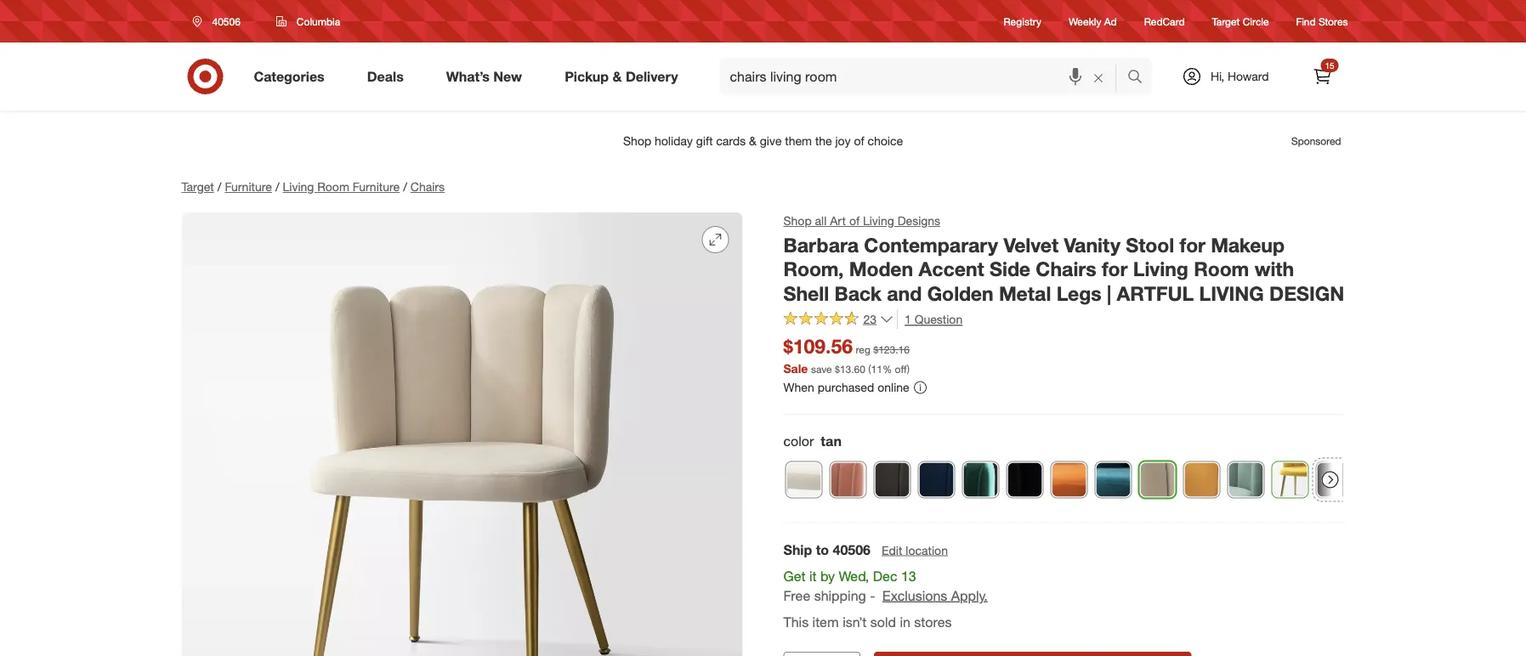 Task type: describe. For each thing, give the bounding box(es) containing it.
columbia
[[297, 15, 340, 28]]

weekly
[[1069, 15, 1102, 28]]

living
[[1200, 282, 1265, 306]]

1 horizontal spatial for
[[1180, 233, 1206, 257]]

edit location
[[882, 543, 948, 558]]

item
[[813, 614, 839, 631]]

color tan
[[784, 433, 842, 450]]

23 link
[[784, 310, 894, 331]]

sage image
[[1229, 462, 1264, 498]]

in
[[900, 614, 911, 631]]

2 furniture from the left
[[353, 179, 400, 194]]

purchased
[[818, 380, 875, 395]]

deals
[[367, 68, 404, 85]]

1 vertical spatial for
[[1102, 258, 1128, 281]]

circle
[[1243, 15, 1270, 28]]

1 question link
[[897, 310, 963, 329]]

redcard
[[1145, 15, 1185, 28]]

and
[[887, 282, 922, 306]]

legs
[[1057, 282, 1102, 306]]

contemparary
[[865, 233, 999, 257]]

1 question
[[905, 312, 963, 327]]

weekly ad link
[[1069, 14, 1117, 29]]

purple image
[[1317, 462, 1353, 498]]

chairs link
[[411, 179, 445, 194]]

11
[[871, 363, 883, 376]]

question
[[915, 312, 963, 327]]

to
[[816, 542, 829, 559]]

stores
[[1319, 15, 1349, 28]]

13.60
[[840, 363, 866, 376]]

yellow image
[[1273, 462, 1309, 498]]

15 link
[[1304, 58, 1342, 95]]

pickup
[[565, 68, 609, 85]]

$109.56 reg $123.16 sale save $ 13.60 ( 11 % off )
[[784, 334, 910, 376]]

living for furniture
[[283, 179, 314, 194]]

furniture link
[[225, 179, 272, 194]]

target link
[[182, 179, 214, 194]]

1 / from the left
[[218, 179, 222, 194]]

color
[[784, 433, 814, 450]]

$109.56
[[784, 334, 853, 358]]

delivery
[[626, 68, 678, 85]]

when
[[784, 380, 815, 395]]

15
[[1326, 60, 1335, 71]]

find stores link
[[1297, 14, 1349, 29]]

when purchased online
[[784, 380, 910, 395]]

new
[[494, 68, 522, 85]]

design
[[1270, 282, 1345, 306]]

velvet
[[1004, 233, 1059, 257]]

weekly ad
[[1069, 15, 1117, 28]]

pickup & delivery
[[565, 68, 678, 85]]

sale
[[784, 361, 808, 376]]

shop
[[784, 213, 812, 228]]

tan image
[[1140, 462, 1176, 498]]

mustard image
[[1184, 462, 1220, 498]]

orange image
[[1052, 462, 1087, 498]]

artful
[[1117, 282, 1194, 306]]

living for barbara
[[863, 213, 895, 228]]

barbara
[[784, 233, 859, 257]]

1 furniture from the left
[[225, 179, 272, 194]]

target for target / furniture / living room furniture / chairs
[[182, 179, 214, 194]]

golden
[[928, 282, 994, 306]]

teal image
[[1096, 462, 1132, 498]]

this item isn't sold in stores
[[784, 614, 952, 631]]

registry
[[1004, 15, 1042, 28]]

(
[[869, 363, 871, 376]]

13
[[902, 568, 917, 585]]

advertisement region
[[168, 121, 1359, 162]]

$123.16
[[874, 343, 910, 356]]

howard
[[1228, 69, 1270, 84]]

vanity
[[1064, 233, 1121, 257]]

makeup
[[1212, 233, 1285, 257]]

edit location button
[[881, 542, 949, 560]]

exclusions
[[883, 588, 948, 604]]

search button
[[1120, 58, 1161, 99]]

barbara contemparary velvet vanity stool for makeup room, moden accent side chairs for living room with shell back and golden metal legs | artful living design, 1 of 15 image
[[182, 213, 743, 657]]

with
[[1255, 258, 1295, 281]]

registry link
[[1004, 14, 1042, 29]]

3 / from the left
[[403, 179, 407, 194]]

designs
[[898, 213, 941, 228]]

)
[[907, 363, 910, 376]]



Task type: vqa. For each thing, say whether or not it's contained in the screenshot.
report corresponding to Very Disappointing
no



Task type: locate. For each thing, give the bounding box(es) containing it.
furniture left chairs link
[[353, 179, 400, 194]]

0 vertical spatial 40506
[[212, 15, 241, 28]]

ship to 40506
[[784, 542, 871, 559]]

of
[[850, 213, 860, 228]]

target left circle
[[1213, 15, 1240, 28]]

1
[[905, 312, 912, 327]]

art
[[830, 213, 846, 228]]

get
[[784, 568, 806, 585]]

stool
[[1126, 233, 1175, 257]]

target / furniture / living room furniture / chairs
[[182, 179, 445, 194]]

accent
[[919, 258, 985, 281]]

green image
[[963, 462, 999, 498]]

hi,
[[1211, 69, 1225, 84]]

reg
[[856, 343, 871, 356]]

ivory image
[[786, 462, 822, 498]]

what's
[[446, 68, 490, 85]]

40506 button
[[182, 6, 258, 37]]

metal
[[999, 282, 1052, 306]]

for
[[1180, 233, 1206, 257], [1102, 258, 1128, 281]]

navy image
[[919, 462, 955, 498]]

0 horizontal spatial furniture
[[225, 179, 272, 194]]

target left furniture link
[[182, 179, 214, 194]]

deals link
[[353, 58, 425, 95]]

black image
[[1008, 462, 1043, 498]]

by
[[821, 568, 835, 585]]

1 vertical spatial chairs
[[1036, 258, 1097, 281]]

moden
[[850, 258, 914, 281]]

living room furniture link
[[283, 179, 400, 194]]

exclusions apply. link
[[883, 588, 988, 604]]

furniture right target link
[[225, 179, 272, 194]]

grey image
[[875, 462, 911, 498]]

this
[[784, 614, 809, 631]]

living up artful
[[1134, 258, 1189, 281]]

%
[[883, 363, 892, 376]]

/ left chairs link
[[403, 179, 407, 194]]

pink image
[[831, 462, 866, 498]]

40506 inside 40506 dropdown button
[[212, 15, 241, 28]]

room,
[[784, 258, 844, 281]]

0 horizontal spatial chairs
[[411, 179, 445, 194]]

1 horizontal spatial furniture
[[353, 179, 400, 194]]

0 vertical spatial chairs
[[411, 179, 445, 194]]

dec
[[873, 568, 898, 585]]

find
[[1297, 15, 1316, 28]]

/ right target link
[[218, 179, 222, 194]]

ad
[[1105, 15, 1117, 28]]

1 vertical spatial 40506
[[833, 542, 871, 559]]

location
[[906, 543, 948, 558]]

What can we help you find? suggestions appear below search field
[[720, 58, 1132, 95]]

2 vertical spatial living
[[1134, 258, 1189, 281]]

find stores
[[1297, 15, 1349, 28]]

2 horizontal spatial living
[[1134, 258, 1189, 281]]

target
[[1213, 15, 1240, 28], [182, 179, 214, 194]]

sold
[[871, 614, 896, 631]]

tan
[[821, 433, 842, 450]]

all
[[815, 213, 827, 228]]

room right furniture link
[[318, 179, 349, 194]]

living
[[283, 179, 314, 194], [863, 213, 895, 228], [1134, 258, 1189, 281]]

free
[[784, 588, 811, 604]]

shop all art of living designs barbara contemparary velvet vanity stool for makeup room, moden accent side chairs for living room with shell back and golden metal legs | artful living design
[[784, 213, 1345, 306]]

0 horizontal spatial 40506
[[212, 15, 241, 28]]

0 vertical spatial for
[[1180, 233, 1206, 257]]

get it by wed, dec 13 free shipping - exclusions apply.
[[784, 568, 988, 604]]

wed,
[[839, 568, 870, 585]]

/
[[218, 179, 222, 194], [276, 179, 279, 194], [403, 179, 407, 194]]

1 horizontal spatial chairs
[[1036, 258, 1097, 281]]

isn't
[[843, 614, 867, 631]]

40506 up wed,
[[833, 542, 871, 559]]

side
[[990, 258, 1031, 281]]

for up |
[[1102, 258, 1128, 281]]

0 horizontal spatial room
[[318, 179, 349, 194]]

it
[[810, 568, 817, 585]]

$
[[835, 363, 840, 376]]

0 vertical spatial target
[[1213, 15, 1240, 28]]

2 / from the left
[[276, 179, 279, 194]]

columbia button
[[265, 6, 351, 37]]

1 horizontal spatial /
[[276, 179, 279, 194]]

categories
[[254, 68, 325, 85]]

0 horizontal spatial target
[[182, 179, 214, 194]]

/ right furniture link
[[276, 179, 279, 194]]

1 horizontal spatial target
[[1213, 15, 1240, 28]]

1 horizontal spatial room
[[1194, 258, 1250, 281]]

&
[[613, 68, 622, 85]]

apply.
[[952, 588, 988, 604]]

room up living
[[1194, 258, 1250, 281]]

0 vertical spatial living
[[283, 179, 314, 194]]

target circle link
[[1213, 14, 1270, 29]]

search
[[1120, 70, 1161, 86]]

stores
[[915, 614, 952, 631]]

redcard link
[[1145, 14, 1185, 29]]

target circle
[[1213, 15, 1270, 28]]

ship
[[784, 542, 813, 559]]

categories link
[[239, 58, 346, 95]]

1 horizontal spatial living
[[863, 213, 895, 228]]

living right furniture link
[[283, 179, 314, 194]]

living right of
[[863, 213, 895, 228]]

40506
[[212, 15, 241, 28], [833, 542, 871, 559]]

0 vertical spatial room
[[318, 179, 349, 194]]

1 horizontal spatial 40506
[[833, 542, 871, 559]]

1 vertical spatial living
[[863, 213, 895, 228]]

chairs inside shop all art of living designs barbara contemparary velvet vanity stool for makeup room, moden accent side chairs for living room with shell back and golden metal legs | artful living design
[[1036, 258, 1097, 281]]

shipping
[[815, 588, 867, 604]]

chairs
[[411, 179, 445, 194], [1036, 258, 1097, 281]]

0 horizontal spatial living
[[283, 179, 314, 194]]

shell
[[784, 282, 829, 306]]

edit
[[882, 543, 903, 558]]

0 horizontal spatial for
[[1102, 258, 1128, 281]]

save
[[812, 363, 832, 376]]

room inside shop all art of living designs barbara contemparary velvet vanity stool for makeup room, moden accent side chairs for living room with shell back and golden metal legs | artful living design
[[1194, 258, 1250, 281]]

what's new
[[446, 68, 522, 85]]

hi, howard
[[1211, 69, 1270, 84]]

40506 left columbia dropdown button
[[212, 15, 241, 28]]

1 vertical spatial room
[[1194, 258, 1250, 281]]

what's new link
[[432, 58, 544, 95]]

room
[[318, 179, 349, 194], [1194, 258, 1250, 281]]

0 horizontal spatial /
[[218, 179, 222, 194]]

1 vertical spatial target
[[182, 179, 214, 194]]

|
[[1107, 282, 1112, 306]]

for right stool
[[1180, 233, 1206, 257]]

off
[[895, 363, 907, 376]]

2 horizontal spatial /
[[403, 179, 407, 194]]

target for target circle
[[1213, 15, 1240, 28]]



